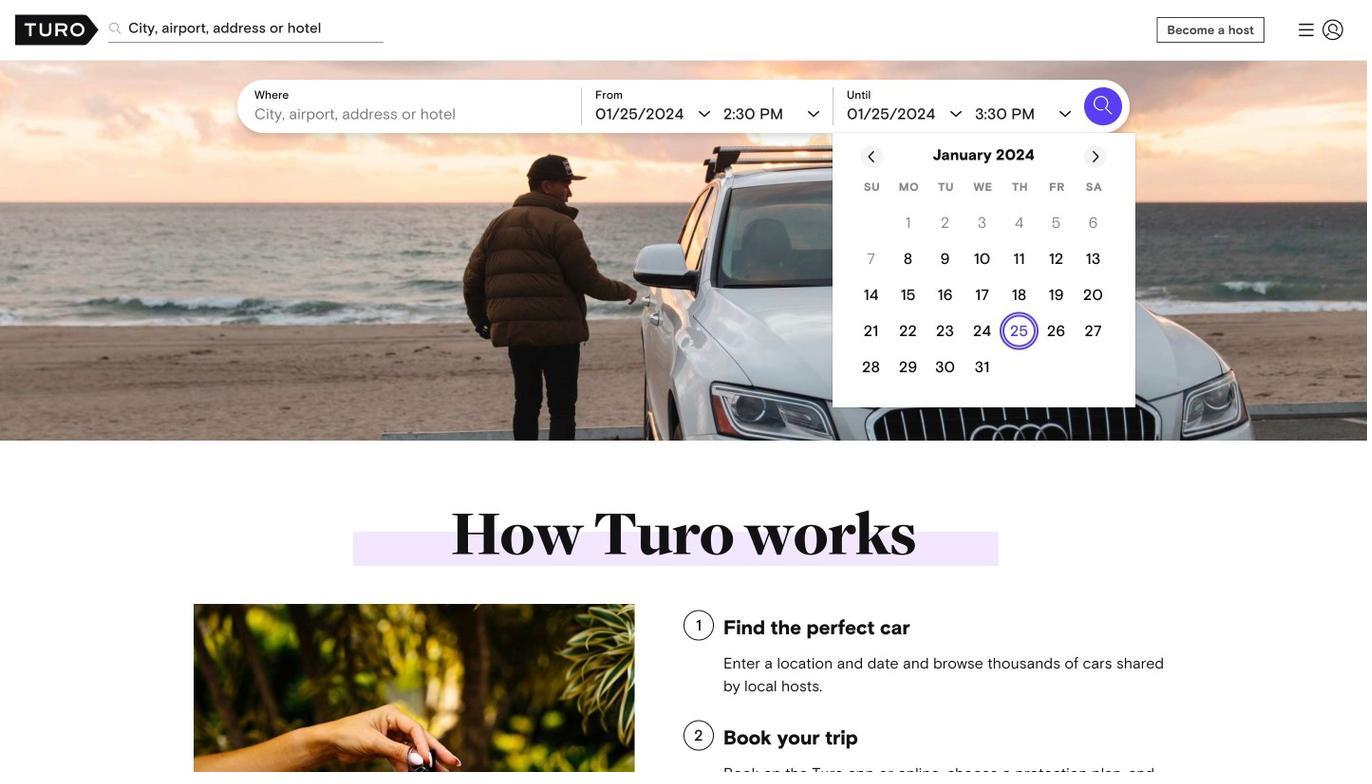 Task type: vqa. For each thing, say whether or not it's contained in the screenshot.
City, airport, address or hotel field
yes



Task type: locate. For each thing, give the bounding box(es) containing it.
calendar application
[[833, 133, 1367, 422]]

None field
[[108, 0, 1146, 57], [255, 103, 572, 125], [108, 0, 1146, 57], [255, 103, 572, 125]]

turo host handing keys to guest image
[[194, 604, 635, 772]]

City, airport, address or hotel field
[[108, 14, 384, 43], [255, 103, 572, 125]]



Task type: describe. For each thing, give the bounding box(es) containing it.
move forward to switch to the next month image
[[1088, 149, 1103, 164]]

0 vertical spatial city, airport, address or hotel field
[[108, 14, 384, 43]]

move backward to switch to the previous month image
[[865, 149, 880, 164]]

1 vertical spatial city, airport, address or hotel field
[[255, 103, 572, 125]]

cookie consent banner dialog
[[15, 514, 319, 757]]

turo image
[[15, 15, 99, 45]]

menu element
[[1288, 11, 1352, 49]]



